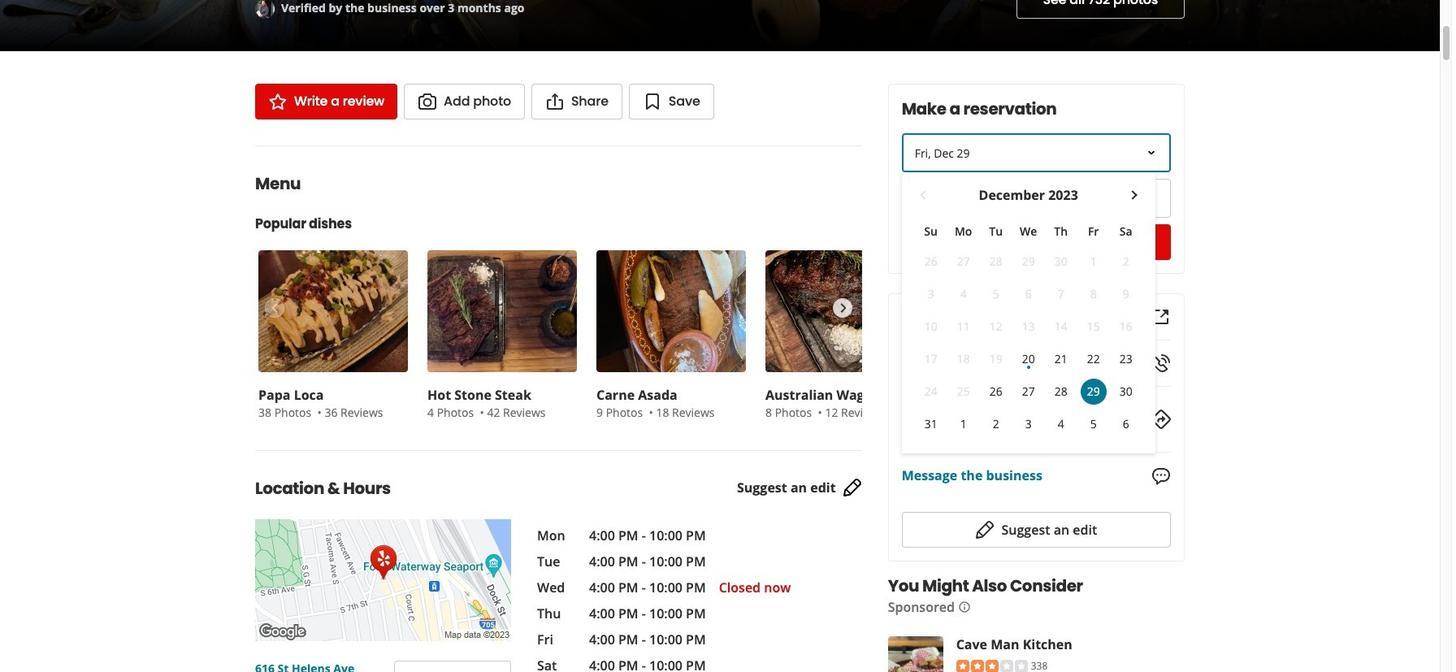 Task type: describe. For each thing, give the bounding box(es) containing it.
fri dec 1, 2023 cell
[[1081, 249, 1107, 275]]

mon dec 25, 2023 cell
[[951, 379, 977, 405]]

menu element
[[229, 146, 919, 424]]

photo of cuerno bravo prime steakhouse - tacoma, wa, us. the special. image
[[981, 0, 1241, 51]]

photo of cuerno bravo prime steakhouse - tacoma, wa, us. restaurant image
[[260, 0, 520, 51]]

thu dec 7, 2023 cell
[[1049, 281, 1075, 307]]

sat dec 9, 2023 cell
[[1114, 281, 1140, 307]]

24 pencil v2 image inside location & hours "element"
[[843, 478, 862, 498]]

24 phone v2 image
[[1152, 354, 1172, 373]]

6 row from the top
[[915, 376, 1143, 408]]

16 info v2 image
[[959, 601, 972, 614]]

fri dec 15, 2023 cell
[[1081, 314, 1107, 340]]

tue dec 5, 2023 cell
[[984, 281, 1010, 307]]

australian wagyu ribeye image
[[766, 250, 916, 372]]

mon nov 27, 2023 cell
[[951, 249, 977, 275]]

wed dec 6, 2023 cell
[[1016, 281, 1042, 307]]

papa loca image
[[259, 250, 408, 372]]

next image
[[834, 298, 852, 318]]

sat dec 16, 2023 cell
[[1114, 314, 1140, 340]]

fri dec 29, 2023 cell
[[1078, 376, 1110, 408]]

mon dec 11, 2023 cell
[[951, 314, 977, 340]]

5 row from the top
[[915, 343, 1143, 376]]

sun dec 10, 2023 cell
[[919, 314, 945, 340]]

1 horizontal spatial 24 pencil v2 image
[[976, 520, 996, 540]]

4 row from the top
[[915, 311, 1143, 343]]

24 directions v2 image
[[1152, 410, 1172, 429]]

sat dec 2, 2023 cell
[[1114, 249, 1140, 275]]

sun nov 26, 2023 cell
[[919, 249, 945, 275]]

sat jan 6, 2024 cell
[[1114, 411, 1140, 437]]

tue jan 2, 2024 cell
[[984, 411, 1010, 437]]

location & hours element
[[229, 450, 888, 672]]



Task type: vqa. For each thing, say whether or not it's contained in the screenshot.
Professional Services link
no



Task type: locate. For each thing, give the bounding box(es) containing it.
fri dec 8, 2023 cell
[[1081, 281, 1107, 307]]

None field
[[904, 181, 1032, 216]]

carne asada image
[[597, 250, 746, 372]]

mon dec 4, 2023 cell
[[951, 281, 977, 307]]

tue nov 28, 2023 cell
[[984, 249, 1010, 275]]

2 row from the top
[[915, 246, 1143, 278]]

Select a date text field
[[902, 133, 1172, 172]]

row group
[[915, 246, 1143, 441]]

row
[[915, 218, 1143, 246], [915, 246, 1143, 278], [915, 278, 1143, 311], [915, 311, 1143, 343], [915, 343, 1143, 376], [915, 376, 1143, 408], [915, 408, 1143, 441]]

thu nov 30, 2023 cell
[[1049, 249, 1075, 275]]

24 share v2 image
[[545, 92, 565, 111]]

thu jan 4, 2024 cell
[[1049, 411, 1075, 437]]

grid
[[915, 185, 1143, 441]]

photo of cuerno bravo prime steakhouse - tacoma, wa, us. australian wagyu filet image
[[1241, 0, 1453, 51]]

sun dec 17, 2023 cell
[[919, 346, 945, 372]]

0 vertical spatial 24 pencil v2 image
[[843, 478, 862, 498]]

thu dec 14, 2023 cell
[[1049, 314, 1075, 340]]

photo of cuerno bravo prime steakhouse - tacoma, wa, us. bone marrow! image
[[0, 0, 260, 51]]

7 row from the top
[[915, 408, 1143, 441]]

24 pencil v2 image
[[843, 478, 862, 498], [976, 520, 996, 540]]

wed nov 29, 2023 cell
[[1016, 249, 1042, 275]]

24 camera v2 image
[[418, 92, 438, 111]]

previous image
[[265, 298, 283, 318]]

3 star rating image
[[957, 661, 1028, 672]]

wed jan 3, 2024 cell
[[1016, 411, 1042, 437]]

photo of cuerno bravo prime steakhouse - tacoma, wa, us. steak speck 3 kinds of filet mignonette image
[[520, 0, 981, 51]]

3 row from the top
[[915, 278, 1143, 311]]

1 row from the top
[[915, 218, 1143, 246]]

sun dec 3, 2023 cell
[[919, 281, 945, 307]]

tue dec 19, 2023 cell
[[984, 346, 1010, 372]]

24 star v2 image
[[268, 92, 288, 111]]

24 message v2 image
[[1152, 466, 1172, 486]]

tue dec 12, 2023 cell
[[984, 314, 1010, 340]]

1 vertical spatial 24 pencil v2 image
[[976, 520, 996, 540]]

wed dec 13, 2023 cell
[[1016, 314, 1042, 340]]

map image
[[255, 520, 511, 642]]

mon dec 18, 2023 cell
[[951, 346, 977, 372]]

sun dec 24, 2023 cell
[[919, 379, 945, 405]]

24 external link v2 image
[[1152, 307, 1172, 327]]

0 horizontal spatial 24 pencil v2 image
[[843, 478, 862, 498]]

mon jan 1, 2024 cell
[[951, 411, 977, 437]]

hot stone steak image
[[428, 250, 577, 372]]

24 save outline v2 image
[[643, 92, 663, 111]]

cave man kitchen image
[[888, 636, 944, 672]]

fri jan 5, 2024 cell
[[1081, 411, 1107, 437]]



